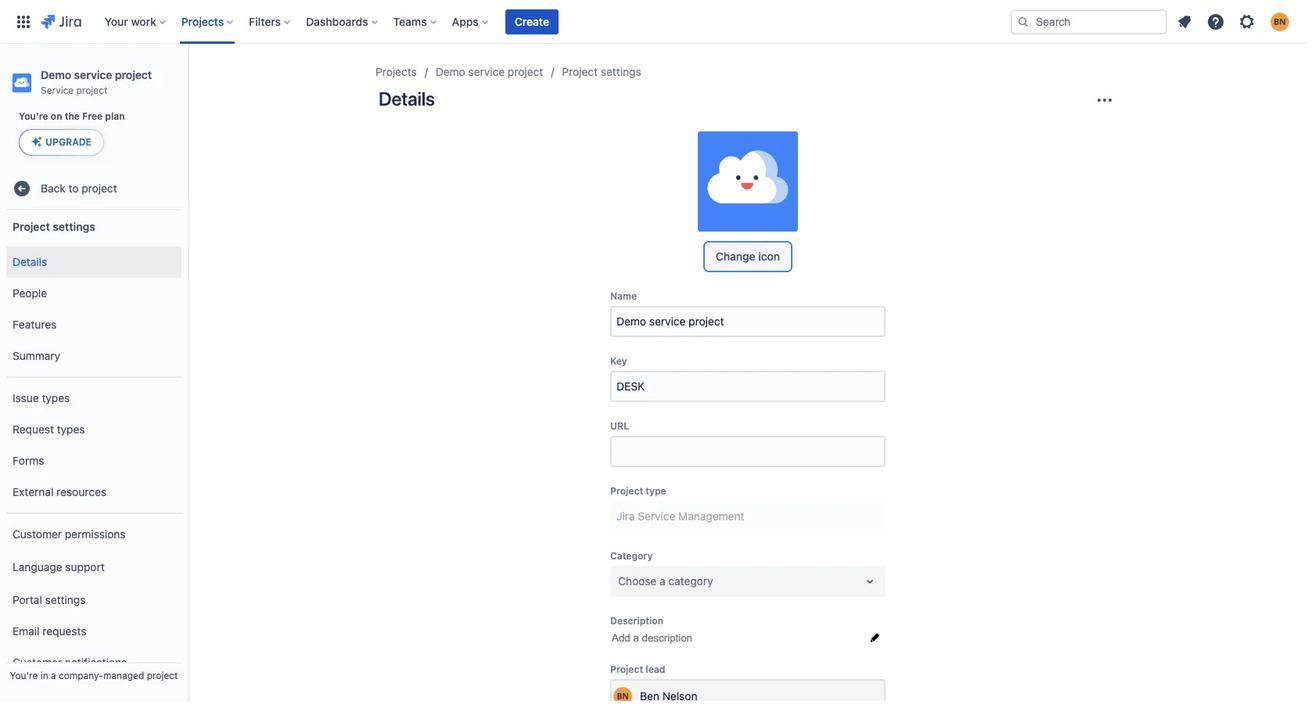 Task type: describe. For each thing, give the bounding box(es) containing it.
demo service project
[[436, 65, 544, 78]]

project for demo service project service project
[[115, 68, 152, 81]]

customer permissions
[[13, 527, 126, 541]]

project for back to project
[[82, 181, 117, 195]]

details link
[[6, 247, 182, 278]]

name
[[611, 290, 637, 302]]

issue types
[[13, 391, 70, 405]]

edit image
[[869, 632, 881, 644]]

project lead
[[611, 664, 666, 675]]

dashboards
[[306, 14, 368, 28]]

sidebar navigation image
[[171, 63, 205, 94]]

ben nelson image
[[614, 687, 633, 701]]

settings image
[[1238, 12, 1257, 31]]

demo for demo service project
[[436, 65, 466, 78]]

filters button
[[244, 9, 297, 34]]

you're on the free plan
[[19, 110, 125, 122]]

you're in a company-managed project
[[10, 670, 178, 682]]

issue
[[13, 391, 39, 405]]

teams button
[[389, 9, 443, 34]]

summary
[[13, 349, 60, 362]]

Category text field
[[618, 574, 621, 589]]

Name field
[[612, 308, 885, 336]]

primary element
[[9, 0, 1011, 43]]

language support link
[[6, 550, 182, 585]]

notifications image
[[1176, 12, 1195, 31]]

group containing issue types
[[6, 377, 182, 513]]

customer for customer permissions
[[13, 527, 62, 541]]

project avatar image
[[698, 132, 799, 232]]

projects link
[[376, 63, 417, 81]]

filters
[[249, 14, 281, 28]]

apps
[[452, 14, 479, 28]]

project type
[[611, 485, 667, 497]]

managed
[[103, 670, 144, 682]]

external
[[13, 485, 54, 498]]

type
[[646, 485, 667, 497]]

url
[[611, 420, 630, 432]]

customer notifications
[[13, 656, 127, 669]]

portal settings link
[[6, 585, 182, 616]]

your profile and settings image
[[1271, 12, 1290, 31]]

1 vertical spatial details
[[13, 255, 47, 268]]

demo service project service project
[[41, 68, 152, 96]]

1 vertical spatial settings
[[53, 220, 95, 233]]

Project type field
[[612, 503, 885, 531]]

customer permissions link
[[6, 519, 182, 550]]

URL field
[[612, 438, 885, 466]]

your
[[105, 14, 128, 28]]

request
[[13, 423, 54, 436]]

customer notifications link
[[6, 648, 182, 679]]

group containing customer permissions
[[6, 513, 182, 701]]

to
[[69, 181, 79, 195]]

work
[[131, 14, 156, 28]]

0 vertical spatial a
[[660, 575, 666, 588]]

choose a category
[[618, 575, 714, 588]]

types for issue types
[[42, 391, 70, 405]]

language support
[[13, 560, 105, 574]]

request types link
[[6, 414, 182, 446]]

you're for you're on the free plan
[[19, 110, 48, 122]]

project up free
[[76, 85, 108, 96]]

project for demo service project
[[508, 65, 544, 78]]

help image
[[1207, 12, 1226, 31]]

change icon
[[716, 250, 781, 263]]

portal settings
[[13, 593, 86, 607]]

1 vertical spatial a
[[51, 670, 56, 682]]



Task type: locate. For each thing, give the bounding box(es) containing it.
category
[[669, 575, 714, 588]]

0 vertical spatial types
[[42, 391, 70, 405]]

back to project
[[41, 181, 117, 195]]

email requests
[[13, 625, 86, 638]]

0 vertical spatial settings
[[601, 65, 642, 78]]

projects button
[[177, 9, 240, 34]]

customer for customer notifications
[[13, 656, 62, 669]]

2 customer from the top
[[13, 656, 62, 669]]

0 horizontal spatial a
[[51, 670, 56, 682]]

teams
[[394, 14, 427, 28]]

you're for you're in a company-managed project
[[10, 670, 38, 682]]

1 group from the top
[[6, 242, 182, 377]]

you're
[[19, 110, 48, 122], [10, 670, 38, 682]]

people link
[[6, 278, 182, 309]]

1 horizontal spatial demo
[[436, 65, 466, 78]]

a right the choose on the bottom of the page
[[660, 575, 666, 588]]

external resources link
[[6, 477, 182, 508]]

0 vertical spatial project settings
[[562, 65, 642, 78]]

project up plan
[[115, 68, 152, 81]]

your work button
[[100, 9, 172, 34]]

0 vertical spatial you're
[[19, 110, 48, 122]]

company-
[[59, 670, 103, 682]]

you're left on
[[19, 110, 48, 122]]

appswitcher icon image
[[14, 12, 33, 31]]

your work
[[105, 14, 156, 28]]

0 horizontal spatial service
[[74, 68, 112, 81]]

demo for demo service project service project
[[41, 68, 71, 81]]

group
[[6, 242, 182, 377], [6, 377, 182, 513], [6, 513, 182, 701]]

you're left in
[[10, 670, 38, 682]]

Key field
[[612, 373, 885, 401]]

the
[[65, 110, 80, 122]]

customer up in
[[13, 656, 62, 669]]

request types
[[13, 423, 85, 436]]

on
[[51, 110, 62, 122]]

forms link
[[6, 446, 182, 477]]

support
[[65, 560, 105, 574]]

open image
[[861, 572, 880, 591]]

customer inside "link"
[[13, 656, 62, 669]]

features
[[13, 318, 57, 331]]

service for demo service project
[[469, 65, 505, 78]]

types for request types
[[57, 423, 85, 436]]

Search field
[[1011, 9, 1168, 34]]

settings for language support
[[45, 593, 86, 607]]

resources
[[56, 485, 106, 498]]

choose
[[618, 575, 657, 588]]

more image
[[1096, 91, 1115, 110]]

service for demo service project service project
[[74, 68, 112, 81]]

in
[[40, 670, 48, 682]]

external resources
[[13, 485, 106, 498]]

0 horizontal spatial project settings
[[13, 220, 95, 233]]

1 vertical spatial project settings
[[13, 220, 95, 233]]

settings
[[601, 65, 642, 78], [53, 220, 95, 233], [45, 593, 86, 607]]

issue types link
[[6, 383, 182, 414]]

a right in
[[51, 670, 56, 682]]

free
[[82, 110, 103, 122]]

settings for demo service project
[[601, 65, 642, 78]]

project settings
[[562, 65, 642, 78], [13, 220, 95, 233]]

upgrade button
[[20, 130, 103, 155]]

lead
[[646, 664, 666, 675]]

jira image
[[41, 12, 81, 31], [41, 12, 81, 31]]

create
[[515, 14, 550, 28]]

demo up service
[[41, 68, 71, 81]]

project inside 'link'
[[82, 181, 117, 195]]

customer up language
[[13, 527, 62, 541]]

0 vertical spatial projects
[[181, 14, 224, 28]]

2 vertical spatial settings
[[45, 593, 86, 607]]

back to project link
[[6, 173, 182, 204]]

customer
[[13, 527, 62, 541], [13, 656, 62, 669]]

requests
[[42, 625, 86, 638]]

1 horizontal spatial a
[[660, 575, 666, 588]]

change
[[716, 250, 756, 263]]

1 horizontal spatial service
[[469, 65, 505, 78]]

projects down teams
[[376, 65, 417, 78]]

projects for projects popup button
[[181, 14, 224, 28]]

key
[[611, 355, 628, 367]]

demo service project link
[[436, 63, 544, 81]]

demo down "apps"
[[436, 65, 466, 78]]

change icon button
[[707, 244, 790, 269]]

Add a description text field
[[611, 631, 864, 646]]

details down projects link
[[379, 88, 435, 110]]

features link
[[6, 309, 182, 341]]

1 vertical spatial you're
[[10, 670, 38, 682]]

3 group from the top
[[6, 513, 182, 701]]

1 horizontal spatial project settings
[[562, 65, 642, 78]]

1 vertical spatial projects
[[376, 65, 417, 78]]

banner containing your work
[[0, 0, 1309, 44]]

forms
[[13, 454, 44, 467]]

permissions
[[65, 527, 126, 541]]

project down create "button"
[[508, 65, 544, 78]]

1 horizontal spatial details
[[379, 88, 435, 110]]

1 customer from the top
[[13, 527, 62, 541]]

upgrade
[[45, 136, 92, 148]]

0 vertical spatial details
[[379, 88, 435, 110]]

types right request
[[57, 423, 85, 436]]

description
[[611, 615, 664, 627]]

search image
[[1018, 15, 1030, 28]]

create button
[[506, 9, 559, 34]]

email requests link
[[6, 616, 182, 648]]

category
[[611, 550, 653, 562]]

projects for projects link
[[376, 65, 417, 78]]

service inside "demo service project service project"
[[74, 68, 112, 81]]

service
[[41, 85, 74, 96]]

project
[[562, 65, 598, 78], [13, 220, 50, 233], [611, 485, 644, 497], [611, 664, 644, 675]]

0 horizontal spatial projects
[[181, 14, 224, 28]]

portal
[[13, 593, 42, 607]]

projects inside popup button
[[181, 14, 224, 28]]

people
[[13, 286, 47, 300]]

dashboards button
[[301, 9, 384, 34]]

project right the managed
[[147, 670, 178, 682]]

back
[[41, 181, 66, 195]]

project right to
[[82, 181, 117, 195]]

1 horizontal spatial projects
[[376, 65, 417, 78]]

plan
[[105, 110, 125, 122]]

service
[[469, 65, 505, 78], [74, 68, 112, 81]]

1 vertical spatial types
[[57, 423, 85, 436]]

details
[[379, 88, 435, 110], [13, 255, 47, 268]]

notifications
[[65, 656, 127, 669]]

service down apps popup button at left
[[469, 65, 505, 78]]

1 vertical spatial customer
[[13, 656, 62, 669]]

details up "people" at the top of page
[[13, 255, 47, 268]]

projects right work
[[181, 14, 224, 28]]

group containing details
[[6, 242, 182, 377]]

service up free
[[74, 68, 112, 81]]

types
[[42, 391, 70, 405], [57, 423, 85, 436]]

a
[[660, 575, 666, 588], [51, 670, 56, 682]]

0 vertical spatial customer
[[13, 527, 62, 541]]

banner
[[0, 0, 1309, 44]]

email
[[13, 625, 40, 638]]

demo
[[436, 65, 466, 78], [41, 68, 71, 81]]

project
[[508, 65, 544, 78], [115, 68, 152, 81], [76, 85, 108, 96], [82, 181, 117, 195], [147, 670, 178, 682]]

language
[[13, 560, 62, 574]]

summary link
[[6, 341, 182, 372]]

0 horizontal spatial demo
[[41, 68, 71, 81]]

types right issue
[[42, 391, 70, 405]]

2 group from the top
[[6, 377, 182, 513]]

icon
[[759, 250, 781, 263]]

demo inside "demo service project service project"
[[41, 68, 71, 81]]

0 horizontal spatial details
[[13, 255, 47, 268]]

projects
[[181, 14, 224, 28], [376, 65, 417, 78]]

project settings link
[[562, 63, 642, 81]]

apps button
[[448, 9, 495, 34]]



Task type: vqa. For each thing, say whether or not it's contained in the screenshot.
PROJECT SETTINGS
yes



